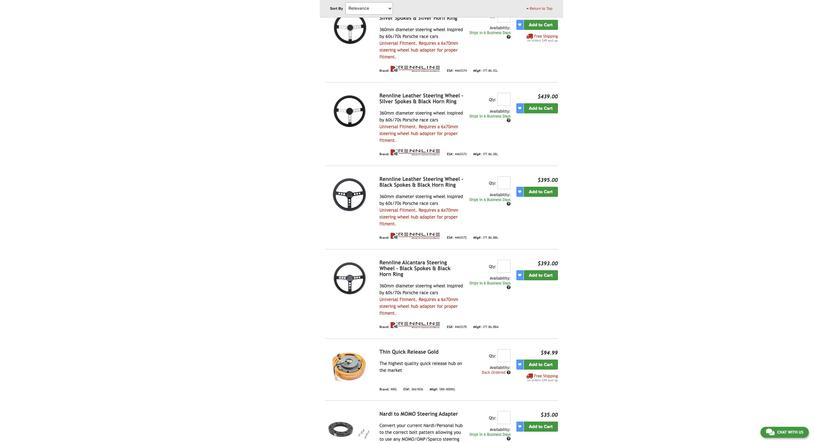 Task type: locate. For each thing, give the bounding box(es) containing it.
mfg#: for rennline leather steering wheel - silver spokes & black horn ring
[[473, 153, 482, 156]]

leather
[[403, 9, 422, 15], [403, 93, 422, 99], [403, 176, 422, 182]]

360mm diameter steering wheel inspired by 60s/70s porsche race cars universal fitment. requires a 6x70mm steering wheel hub adapter for proper fitment.
[[380, 27, 463, 59], [380, 110, 463, 143], [380, 194, 463, 226], [380, 283, 463, 316]]

to for sixth add to cart button from the top of the page
[[539, 424, 543, 430]]

mfg#: left i77.86.sbl
[[473, 153, 482, 156]]

days for rennline leather steering wheel - silver spokes & black horn ring
[[503, 114, 511, 119]]

race for rennline leather steering wheel - black spokes & black horn ring
[[420, 201, 429, 206]]

steering for rennline leather steering wheel - silver spokes & black horn ring
[[423, 93, 443, 99]]

6x70mm up es#: 4465572 at the bottom right of page
[[441, 208, 458, 213]]

4 porsche from the top
[[403, 290, 418, 295]]

diameter for rennline leather steering wheel - silver spokes & silver horn ring
[[396, 27, 414, 32]]

steering
[[423, 9, 443, 15], [423, 93, 443, 99], [423, 176, 443, 182], [427, 260, 447, 266], [417, 411, 438, 417]]

spokes for rennline leather steering wheel - black spokes & black horn ring
[[394, 182, 411, 188]]

$439.00 for rennline leather steering wheel - silver spokes & silver horn ring
[[538, 10, 558, 16]]

1 requires from the top
[[419, 41, 436, 46]]

to
[[542, 6, 546, 11], [539, 22, 543, 28], [539, 106, 543, 111], [539, 189, 543, 195], [539, 273, 543, 278], [539, 362, 543, 368], [394, 411, 399, 417], [539, 424, 543, 430], [380, 430, 384, 435], [380, 437, 384, 442]]

current
[[407, 423, 422, 428]]

proper up es#: 4465570
[[444, 304, 458, 309]]

1 question circle image from the top
[[507, 35, 511, 39]]

None number field
[[498, 9, 511, 22], [498, 93, 511, 106], [498, 176, 511, 189], [498, 260, 511, 273], [498, 349, 511, 362], [498, 412, 511, 425], [498, 9, 511, 22], [498, 93, 511, 106], [498, 176, 511, 189], [498, 260, 511, 273], [498, 349, 511, 362], [498, 412, 511, 425]]

- inside rennline alcantara steering wheel - black spokes & black horn ring
[[396, 265, 398, 272]]

brand: for rennline alcantara steering wheel - black spokes & black horn ring
[[380, 326, 390, 329]]

$49
[[542, 39, 547, 42], [542, 379, 547, 382]]

2 free shipping on orders $49 and up from the top
[[527, 374, 558, 382]]

the down the the
[[380, 368, 386, 373]]

and for $439.00
[[548, 39, 553, 42]]

adapter for rennline leather steering wheel - silver spokes & black horn ring
[[420, 131, 436, 136]]

1 vertical spatial up
[[554, 379, 558, 382]]

2 leather from the top
[[403, 93, 422, 99]]

steering inside rennline leather steering wheel - silver spokes & silver horn ring
[[423, 9, 443, 15]]

2 add to cart from the top
[[529, 106, 553, 111]]

quick
[[392, 349, 406, 355]]

3 adapter from the top
[[420, 214, 436, 220]]

6 for rennline alcantara steering wheel - black spokes & black horn ring
[[484, 281, 486, 286]]

1 $49 from the top
[[542, 39, 547, 42]]

free down return to top link
[[534, 34, 542, 39]]

horn
[[434, 15, 445, 21], [433, 98, 445, 105], [432, 182, 444, 188], [380, 271, 391, 278]]

horn inside "rennline leather steering wheel - silver spokes & black horn ring"
[[433, 98, 445, 105]]

race down rennline alcantara steering wheel - black spokes & black horn ring link
[[420, 290, 429, 295]]

porsche
[[403, 34, 418, 39], [403, 117, 418, 122], [403, 201, 418, 206], [403, 290, 418, 295]]

es#: 4465572
[[447, 236, 467, 240]]

a for rennline leather steering wheel - black spokes & black horn ring
[[438, 208, 440, 213]]

360mm diameter steering wheel inspired by 60s/70s porsche race cars universal fitment. requires a 6x70mm steering wheel hub adapter for proper fitment. down rennline leather steering wheel - black spokes & black horn ring link
[[380, 194, 463, 226]]

3 race from the top
[[420, 201, 429, 206]]

1 60s/70s from the top
[[386, 34, 401, 39]]

1 business from the top
[[487, 30, 502, 35]]

universal
[[380, 41, 398, 46], [380, 124, 398, 129], [380, 208, 398, 213], [380, 297, 398, 302]]

days for rennline leather steering wheel - black spokes & black horn ring
[[503, 198, 511, 202]]

1 shipping from the top
[[543, 34, 558, 39]]

shipping down $94.99
[[543, 374, 558, 379]]

2 days from the top
[[503, 114, 511, 119]]

srk-
[[439, 388, 446, 391]]

in for rennline leather steering wheel - silver spokes & black horn ring
[[480, 114, 483, 119]]

es#4465570 - i77.86.bba - rennline alcantara steering wheel - black spokes & black horn ring - 360mm diameter steering wheel inspired by 60s/70s porsche race cars - rennline - audi bmw volkswagen mercedes benz mini porsche image
[[325, 260, 374, 297]]

diameter down rennline leather steering wheel - black spokes & black horn ring link
[[396, 194, 414, 199]]

60s/70s
[[386, 34, 401, 39], [386, 117, 401, 122], [386, 201, 401, 206], [386, 290, 401, 295]]

universal for rennline leather steering wheel - black spokes & black horn ring
[[380, 208, 398, 213]]

5 days from the top
[[503, 433, 511, 437]]

free for $439.00
[[534, 34, 542, 39]]

and down top
[[548, 39, 553, 42]]

wheel inside rennline leather steering wheel - black spokes & black horn ring
[[445, 176, 460, 182]]

a
[[438, 41, 440, 46], [438, 124, 440, 129], [438, 208, 440, 213], [438, 297, 440, 302]]

availability:
[[490, 26, 511, 30], [490, 109, 511, 114], [490, 193, 511, 197], [490, 276, 511, 281], [490, 366, 511, 370], [490, 428, 511, 432]]

4 by from the top
[[380, 290, 384, 295]]

free down $94.99
[[534, 374, 542, 379]]

3 add to cart from the top
[[529, 189, 553, 195]]

6x70mm up es#: 4465570
[[441, 297, 458, 302]]

cars for rennline alcantara steering wheel - black spokes & black horn ring
[[430, 290, 438, 295]]

free shipping on orders $49 and up for $439.00
[[527, 34, 558, 42]]

us
[[799, 430, 804, 435]]

6x70mm up "es#: 4465573"
[[441, 124, 458, 129]]

4 brand: from the top
[[380, 326, 390, 329]]

0 vertical spatial free
[[534, 34, 542, 39]]

1 free from the top
[[534, 34, 542, 39]]

1 vertical spatial shipping
[[543, 374, 558, 379]]

es#4465574 - i77.86.ssl - rennline leather steering wheel - silver spokes & silver horn ring - 360mm diameter steering wheel inspired by 60s/70s porsche race cars - rennline - audi bmw volkswagen mercedes benz mini porsche image
[[325, 9, 374, 46]]

rennline - corporate logo image for rennline leather steering wheel - silver spokes & silver horn ring
[[391, 66, 441, 72]]

mfg#: i77.86.sbl
[[473, 153, 498, 156]]

0 vertical spatial add to wish list image
[[518, 190, 522, 193]]

1 vertical spatial leather
[[403, 93, 422, 99]]

porsche down rennline alcantara steering wheel - black spokes & black horn ring link
[[403, 290, 418, 295]]

1 availability: from the top
[[490, 26, 511, 30]]

ring
[[447, 15, 457, 21], [446, 98, 457, 105], [445, 182, 456, 188], [393, 271, 403, 278]]

add to wish list image
[[518, 23, 522, 26], [518, 107, 522, 110], [518, 274, 522, 277], [518, 425, 522, 429]]

ships for rennline alcantara steering wheel - black spokes & black horn ring
[[470, 281, 478, 286]]

4 question circle image from the top
[[507, 371, 511, 375]]

inspired for rennline alcantara steering wheel - black spokes & black horn ring
[[447, 283, 463, 289]]

free shipping on orders $49 and up down $94.99
[[527, 374, 558, 382]]

spokes inside rennline leather steering wheel - black spokes & black horn ring
[[394, 182, 411, 188]]

es#: 4465574
[[447, 69, 467, 73]]

add to cart
[[529, 22, 553, 28], [529, 106, 553, 111], [529, 189, 553, 195], [529, 273, 553, 278], [529, 362, 553, 368], [529, 424, 553, 430]]

1 vertical spatial orders
[[532, 379, 541, 382]]

2 add to wish list image from the top
[[518, 107, 522, 110]]

4 6x70mm from the top
[[441, 297, 458, 302]]

by for rennline leather steering wheel - silver spokes & black horn ring
[[380, 117, 384, 122]]

question circle image for thin quick release gold
[[507, 371, 511, 375]]

by
[[338, 6, 343, 11]]

360mm diameter steering wheel inspired by 60s/70s porsche race cars universal fitment. requires a 6x70mm steering wheel hub adapter for proper fitment. down rennline leather steering wheel - silver spokes & silver horn ring
[[380, 27, 463, 59]]

diameter down rennline alcantara steering wheel - black spokes & black horn ring link
[[396, 283, 414, 289]]

add to wish list image
[[518, 190, 522, 193], [518, 363, 522, 366]]

proper up "es#: 4465573"
[[444, 131, 458, 136]]

3 diameter from the top
[[396, 194, 414, 199]]

3 inspired from the top
[[447, 194, 463, 199]]

wheel inside "rennline leather steering wheel - silver spokes & black horn ring"
[[445, 93, 460, 99]]

& inside rennline leather steering wheel - silver spokes & silver horn ring
[[413, 15, 417, 21]]

1 porsche from the top
[[403, 34, 418, 39]]

& inside "rennline leather steering wheel - silver spokes & black horn ring"
[[413, 98, 417, 105]]

400rg
[[446, 388, 455, 391]]

shipping down top
[[543, 34, 558, 39]]

4 race from the top
[[420, 290, 429, 295]]

mfg#: left srk-
[[430, 388, 438, 391]]

orders
[[532, 39, 541, 42], [532, 379, 541, 382]]

3 availability: from the top
[[490, 193, 511, 197]]

1 vertical spatial on
[[457, 361, 462, 366]]

rennline - corporate logo image for rennline leather steering wheel - silver spokes & black horn ring
[[391, 149, 441, 156]]

4 proper from the top
[[444, 304, 458, 309]]

6
[[484, 30, 486, 35], [484, 114, 486, 119], [484, 198, 486, 202], [484, 281, 486, 286], [484, 433, 486, 437]]

proper
[[444, 47, 458, 53], [444, 131, 458, 136], [444, 214, 458, 220], [444, 304, 458, 309]]

cars down rennline leather steering wheel - black spokes & black horn ring link
[[430, 201, 438, 206]]

$439.00
[[538, 10, 558, 16], [538, 94, 558, 100]]

3 fitment. from the top
[[380, 221, 397, 226]]

2 rennline from the top
[[380, 93, 401, 99]]

orders down return
[[532, 39, 541, 42]]

0 vertical spatial on
[[527, 39, 531, 42]]

on
[[527, 39, 531, 42], [457, 361, 462, 366], [527, 379, 531, 382]]

fitment. down "rennline leather steering wheel - silver spokes & black horn ring" link
[[400, 124, 417, 129]]

black for rennline alcantara steering wheel - black spokes & black horn ring
[[438, 265, 451, 272]]

race
[[420, 34, 429, 39], [420, 117, 429, 122], [420, 201, 429, 206], [420, 290, 429, 295]]

4 for from the top
[[437, 304, 443, 309]]

1 race from the top
[[420, 34, 429, 39]]

5 availability: from the top
[[490, 366, 511, 370]]

free shipping on orders $49 and up down return to top
[[527, 34, 558, 42]]

market
[[388, 368, 402, 373]]

the up the use
[[385, 430, 392, 435]]

steering
[[416, 27, 432, 32], [380, 47, 396, 53], [416, 110, 432, 116], [380, 131, 396, 136], [416, 194, 432, 199], [380, 214, 396, 220], [416, 283, 432, 289], [380, 304, 396, 309]]

3 add to wish list image from the top
[[518, 274, 522, 277]]

horn inside rennline leather steering wheel - silver spokes & silver horn ring
[[434, 15, 445, 21]]

rennline - corporate logo image for rennline alcantara steering wheel - black spokes & black horn ring
[[391, 322, 441, 329]]

3 question circle image from the top
[[507, 286, 511, 290]]

add for thin quick release gold
[[529, 362, 537, 368]]

rennline leather steering wheel - black spokes & black horn ring
[[380, 176, 464, 188]]

nardi to momo steering adapter
[[380, 411, 458, 417]]

race down rennline leather steering wheel - silver spokes & silver horn ring
[[420, 34, 429, 39]]

0 vertical spatial free shipping on orders $49 and up
[[527, 34, 558, 42]]

wheel
[[433, 27, 446, 32], [397, 47, 410, 53], [433, 110, 446, 116], [397, 131, 410, 136], [433, 194, 446, 199], [397, 214, 410, 220], [433, 283, 446, 289], [397, 304, 410, 309]]

2 shipping from the top
[[543, 374, 558, 379]]

1 6x70mm from the top
[[441, 41, 458, 46]]

to for add to cart button associated with rennline leather steering wheel - black spokes & black horn ring
[[539, 189, 543, 195]]

ships for rennline leather steering wheel - black spokes & black horn ring
[[470, 198, 478, 202]]

orders down $94.99
[[532, 379, 541, 382]]

1 in from the top
[[480, 30, 483, 35]]

2 for from the top
[[437, 131, 443, 136]]

porsche down rennline leather steering wheel - black spokes & black horn ring link
[[403, 201, 418, 206]]

leather for rennline leather steering wheel - silver spokes & silver horn ring
[[403, 9, 422, 15]]

availability: for rennline alcantara steering wheel - black spokes & black horn ring
[[490, 276, 511, 281]]

4 rennline - corporate logo image from the top
[[391, 322, 441, 329]]

diameter for rennline leather steering wheel - silver spokes & black horn ring
[[396, 110, 414, 116]]

ring inside rennline leather steering wheel - black spokes & black horn ring
[[445, 182, 456, 188]]

question circle image
[[507, 35, 511, 39], [507, 119, 511, 123], [507, 286, 511, 290], [507, 371, 511, 375]]

1 vertical spatial free shipping on orders $49 and up
[[527, 374, 558, 382]]

availability: for rennline leather steering wheel - black spokes & black horn ring
[[490, 193, 511, 197]]

add for rennline leather steering wheel - black spokes & black horn ring
[[529, 189, 537, 195]]

2 by from the top
[[380, 117, 384, 122]]

top
[[547, 6, 553, 11]]

-
[[462, 9, 464, 15], [462, 93, 464, 99], [462, 176, 464, 182], [396, 265, 398, 272]]

2 6 from the top
[[484, 114, 486, 119]]

universal for rennline alcantara steering wheel - black spokes & black horn ring
[[380, 297, 398, 302]]

proper up es#: 4465574
[[444, 47, 458, 53]]

race down rennline leather steering wheel - black spokes & black horn ring link
[[420, 201, 429, 206]]

spokes for rennline alcantara steering wheel - black spokes & black horn ring
[[414, 265, 431, 272]]

rennline - corporate logo image up alcantara
[[391, 233, 441, 239]]

es#: left 4465572
[[447, 236, 454, 240]]

3661836
[[411, 388, 423, 391]]

- inside "rennline leather steering wheel - silver spokes & black horn ring"
[[462, 93, 464, 99]]

2 fitment. from the top
[[400, 124, 417, 129]]

porsche down rennline leather steering wheel - silver spokes & silver horn ring
[[403, 34, 418, 39]]

0 vertical spatial orders
[[532, 39, 541, 42]]

2 and from the top
[[548, 379, 553, 382]]

1 add to wish list image from the top
[[518, 23, 522, 26]]

2 brand: from the top
[[380, 153, 390, 156]]

360mm diameter steering wheel inspired by 60s/70s porsche race cars universal fitment. requires a 6x70mm steering wheel hub adapter for proper fitment. for rennline alcantara steering wheel - black spokes & black horn ring
[[380, 283, 463, 316]]

qty:
[[489, 14, 497, 18], [489, 97, 497, 102], [489, 181, 497, 186], [489, 264, 497, 269], [489, 354, 497, 358], [489, 416, 497, 421]]

2 add from the top
[[529, 106, 537, 111]]

wheel inside rennline alcantara steering wheel - black spokes & black horn ring
[[380, 265, 395, 272]]

free shipping on orders $49 and up for $94.99
[[527, 374, 558, 382]]

6x70mm up es#: 4465574
[[441, 41, 458, 46]]

steering inside "rennline leather steering wheel - silver spokes & black horn ring"
[[423, 93, 443, 99]]

fitment. down rennline leather steering wheel - silver spokes & silver horn ring
[[400, 41, 417, 46]]

adapter
[[420, 47, 436, 53], [420, 131, 436, 136], [420, 214, 436, 220], [420, 304, 436, 309]]

360mm diameter steering wheel inspired by 60s/70s porsche race cars universal fitment. requires a 6x70mm steering wheel hub adapter for proper fitment. down rennline alcantara steering wheel - black spokes & black horn ring
[[380, 283, 463, 316]]

0 vertical spatial the
[[380, 368, 386, 373]]

qty: for rennline leather steering wheel - silver spokes & black horn ring
[[489, 97, 497, 102]]

3 a from the top
[[438, 208, 440, 213]]

5 brand: from the top
[[380, 388, 390, 391]]

add
[[529, 22, 537, 28], [529, 106, 537, 111], [529, 189, 537, 195], [529, 273, 537, 278], [529, 362, 537, 368], [529, 424, 537, 430]]

leather inside rennline leather steering wheel - black spokes & black horn ring
[[403, 176, 422, 182]]

fitment. down rennline leather steering wheel - black spokes & black horn ring link
[[400, 208, 417, 213]]

question circle image for rennline leather steering wheel - silver spokes & black horn ring
[[507, 119, 511, 123]]

black
[[418, 98, 431, 105], [380, 182, 392, 188], [418, 182, 430, 188], [400, 265, 413, 272], [438, 265, 451, 272]]

1 vertical spatial the
[[385, 430, 392, 435]]

$49 down return to top
[[542, 39, 547, 42]]

60s/70s for rennline leather steering wheel - silver spokes & silver horn ring
[[386, 34, 401, 39]]

2 inspired from the top
[[447, 110, 463, 116]]

2 porsche from the top
[[403, 117, 418, 122]]

the inside convert your current nardi/personal hub to the correct bolt pattern allowing you to use any momo/omp/sparco steeri
[[385, 430, 392, 435]]

2 up from the top
[[554, 379, 558, 382]]

qty: for thin quick release gold
[[489, 354, 497, 358]]

requires for rennline leather steering wheel - black spokes & black horn ring
[[419, 208, 436, 213]]

thin
[[380, 349, 390, 355]]

release
[[432, 361, 447, 366]]

for for rennline alcantara steering wheel - black spokes & black horn ring
[[437, 304, 443, 309]]

rennline inside "rennline leather steering wheel - silver spokes & black horn ring"
[[380, 93, 401, 99]]

brand: for rennline leather steering wheel - silver spokes & black horn ring
[[380, 153, 390, 156]]

& inside rennline alcantara steering wheel - black spokes & black horn ring
[[433, 265, 436, 272]]

leather inside rennline leather steering wheel - silver spokes & silver horn ring
[[403, 9, 422, 15]]

2 6x70mm from the top
[[441, 124, 458, 129]]

rennline - corporate logo image up 'release'
[[391, 322, 441, 329]]

3 6x70mm from the top
[[441, 208, 458, 213]]

1 diameter from the top
[[396, 27, 414, 32]]

0 vertical spatial shipping
[[543, 34, 558, 39]]

days for rennline alcantara steering wheel - black spokes & black horn ring
[[503, 281, 511, 286]]

black for rennline leather steering wheel - black spokes & black horn ring
[[418, 182, 430, 188]]

spokes inside rennline leather steering wheel - silver spokes & silver horn ring
[[395, 15, 412, 21]]

es#: for rennline alcantara steering wheel - black spokes & black horn ring
[[447, 326, 454, 329]]

1 vertical spatial and
[[548, 379, 553, 382]]

ring inside rennline leather steering wheel - silver spokes & silver horn ring
[[447, 15, 457, 21]]

2 vertical spatial leather
[[403, 176, 422, 182]]

mfg#: left i77.86.bbl
[[473, 236, 482, 240]]

convert
[[380, 423, 396, 428]]

360mm diameter steering wheel inspired by 60s/70s porsche race cars universal fitment. requires a 6x70mm steering wheel hub adapter for proper fitment. for rennline leather steering wheel - silver spokes & silver horn ring
[[380, 27, 463, 59]]

silver
[[380, 15, 393, 21], [418, 15, 432, 21], [380, 98, 393, 105]]

3 ships from the top
[[470, 198, 478, 202]]

to for the nardi to momo steering adapter link
[[394, 411, 399, 417]]

diameter down "rennline leather steering wheel - silver spokes & black horn ring" link
[[396, 110, 414, 116]]

3 porsche from the top
[[403, 201, 418, 206]]

horn inside rennline leather steering wheel - black spokes & black horn ring
[[432, 182, 444, 188]]

0 vertical spatial question circle image
[[507, 202, 511, 206]]

1 cart from the top
[[544, 22, 553, 28]]

gold
[[428, 349, 439, 355]]

ring inside rennline alcantara steering wheel - black spokes & black horn ring
[[393, 271, 403, 278]]

2 a from the top
[[438, 124, 440, 129]]

5 add from the top
[[529, 362, 537, 368]]

cars down rennline alcantara steering wheel - black spokes & black horn ring
[[430, 290, 438, 295]]

hub for rennline leather steering wheel - black spokes & black horn ring
[[411, 214, 418, 220]]

wheel inside rennline leather steering wheel - silver spokes & silver horn ring
[[445, 9, 460, 15]]

spokes inside "rennline leather steering wheel - silver spokes & black horn ring"
[[395, 98, 412, 105]]

brand: for rennline leather steering wheel - black spokes & black horn ring
[[380, 236, 390, 240]]

diameter for rennline leather steering wheel - black spokes & black horn ring
[[396, 194, 414, 199]]

4 business from the top
[[487, 281, 502, 286]]

add to cart button for rennline leather steering wheel - silver spokes & black horn ring
[[524, 103, 558, 113]]

horn for rennline leather steering wheel - silver spokes & silver horn ring
[[434, 15, 445, 21]]

1 rennline from the top
[[380, 9, 401, 15]]

1 cars from the top
[[430, 34, 438, 39]]

ring inside "rennline leather steering wheel - silver spokes & black horn ring"
[[446, 98, 457, 105]]

es#: for rennline leather steering wheel - silver spokes & silver horn ring
[[447, 69, 454, 73]]

1 ships in 6 business days from the top
[[470, 30, 511, 35]]

add to wish list image for rennline leather steering wheel - silver spokes & silver horn ring
[[518, 23, 522, 26]]

0 vertical spatial and
[[548, 39, 553, 42]]

1 vertical spatial question circle image
[[507, 437, 511, 441]]

wheel for rennline leather steering wheel - black spokes & black horn ring
[[445, 176, 460, 182]]

2 proper from the top
[[444, 131, 458, 136]]

- inside rennline leather steering wheel - black spokes & black horn ring
[[462, 176, 464, 182]]

3 rennline - corporate logo image from the top
[[391, 233, 441, 239]]

steering inside rennline alcantara steering wheel - black spokes & black horn ring
[[427, 260, 447, 266]]

mfg#: left i77.86.ssl
[[473, 69, 482, 73]]

0 vertical spatial up
[[554, 39, 558, 42]]

4465570
[[455, 326, 467, 329]]

2 business from the top
[[487, 114, 502, 119]]

add to cart for rennline leather steering wheel - silver spokes & black horn ring
[[529, 106, 553, 111]]

horn inside rennline alcantara steering wheel - black spokes & black horn ring
[[380, 271, 391, 278]]

silver for rennline leather steering wheel - silver spokes & black horn ring
[[380, 98, 393, 105]]

5 add to cart from the top
[[529, 362, 553, 368]]

leather inside "rennline leather steering wheel - silver spokes & black horn ring"
[[403, 93, 422, 99]]

60s/70s for rennline alcantara steering wheel - black spokes & black horn ring
[[386, 290, 401, 295]]

cars down "rennline leather steering wheel - silver spokes & black horn ring" link
[[430, 117, 438, 122]]

0 vertical spatial $49
[[542, 39, 547, 42]]

the
[[380, 368, 386, 373], [385, 430, 392, 435]]

universal for rennline leather steering wheel - silver spokes & silver horn ring
[[380, 41, 398, 46]]

rennline inside rennline alcantara steering wheel - black spokes & black horn ring
[[380, 260, 401, 266]]

chat
[[777, 430, 787, 435]]

5 cart from the top
[[544, 362, 553, 368]]

es#: left 4465573
[[447, 153, 454, 156]]

6 for rennline leather steering wheel - silver spokes & black horn ring
[[484, 114, 486, 119]]

cars for rennline leather steering wheel - black spokes & black horn ring
[[430, 201, 438, 206]]

- inside rennline leather steering wheel - silver spokes & silver horn ring
[[462, 9, 464, 15]]

rennline - corporate logo image up "rennline leather steering wheel - silver spokes & black horn ring" link
[[391, 66, 441, 72]]

0 vertical spatial $439.00
[[538, 10, 558, 16]]

hub inside convert your current nardi/personal hub to the correct bolt pattern allowing you to use any momo/omp/sparco steeri
[[455, 423, 463, 428]]

1 leather from the top
[[403, 9, 422, 15]]

question circle image
[[507, 202, 511, 206], [507, 437, 511, 441]]

adapter for rennline alcantara steering wheel - black spokes & black horn ring
[[420, 304, 436, 309]]

2 diameter from the top
[[396, 110, 414, 116]]

4 days from the top
[[503, 281, 511, 286]]

ships in 6 business days
[[470, 30, 511, 35], [470, 114, 511, 119], [470, 198, 511, 202], [470, 281, 511, 286], [470, 433, 511, 437]]

4 in from the top
[[480, 281, 483, 286]]

question circle image for rennline leather steering wheel - silver spokes & silver horn ring
[[507, 35, 511, 39]]

4 360mm diameter steering wheel inspired by 60s/70s porsche race cars universal fitment. requires a 6x70mm steering wheel hub adapter for proper fitment. from the top
[[380, 283, 463, 316]]

and down $94.99
[[548, 379, 553, 382]]

free
[[534, 34, 542, 39], [534, 374, 542, 379]]

1 vertical spatial $49
[[542, 379, 547, 382]]

fitment. for rennline alcantara steering wheel - black spokes & black horn ring
[[400, 297, 417, 302]]

1 brand: from the top
[[380, 69, 390, 73]]

1 days from the top
[[503, 30, 511, 35]]

& for rennline leather steering wheel - black spokes & black horn ring
[[412, 182, 416, 188]]

diameter
[[396, 27, 414, 32], [396, 110, 414, 116], [396, 194, 414, 199], [396, 283, 414, 289]]

up
[[554, 39, 558, 42], [554, 379, 558, 382]]

thin quick release gold link
[[380, 349, 439, 355]]

rennline leather steering wheel - silver spokes & black horn ring
[[380, 93, 464, 105]]

the inside the highest quality quick release hub on the market
[[380, 368, 386, 373]]

rennline inside rennline leather steering wheel - silver spokes & silver horn ring
[[380, 9, 401, 15]]

silver inside "rennline leather steering wheel - silver spokes & black horn ring"
[[380, 98, 393, 105]]

for
[[437, 47, 443, 53], [437, 131, 443, 136], [437, 214, 443, 220], [437, 304, 443, 309]]

rennline leather steering wheel - silver spokes & silver horn ring link
[[380, 9, 464, 21]]

race down "rennline leather steering wheel - silver spokes & black horn ring" link
[[420, 117, 429, 122]]

days
[[503, 30, 511, 35], [503, 114, 511, 119], [503, 198, 511, 202], [503, 281, 511, 286], [503, 433, 511, 437]]

rennline
[[380, 9, 401, 15], [380, 93, 401, 99], [380, 176, 401, 182], [380, 260, 401, 266]]

rennline - corporate logo image
[[391, 66, 441, 72], [391, 149, 441, 156], [391, 233, 441, 239], [391, 322, 441, 329]]

& inside rennline leather steering wheel - black spokes & black horn ring
[[412, 182, 416, 188]]

black inside "rennline leather steering wheel - silver spokes & black horn ring"
[[418, 98, 431, 105]]

to for add to cart button for thin quick release gold
[[539, 362, 543, 368]]

spokes
[[395, 15, 412, 21], [395, 98, 412, 105], [394, 182, 411, 188], [414, 265, 431, 272]]

mfg#: left i77.86.bba
[[473, 326, 482, 329]]

1 vertical spatial free
[[534, 374, 542, 379]]

360mm for rennline leather steering wheel - silver spokes & silver horn ring
[[380, 27, 394, 32]]

i77.86.sbl
[[483, 153, 498, 156]]

rennline for rennline leather steering wheel - silver spokes & silver horn ring
[[380, 9, 401, 15]]

diameter down rennline leather steering wheel - silver spokes & silver horn ring
[[396, 27, 414, 32]]

es#: left 3661836
[[403, 388, 410, 391]]

race for rennline leather steering wheel - silver spokes & silver horn ring
[[420, 34, 429, 39]]

0 vertical spatial leather
[[403, 9, 422, 15]]

3 proper from the top
[[444, 214, 458, 220]]

4 adapter from the top
[[420, 304, 436, 309]]

4 requires from the top
[[419, 297, 436, 302]]

porsche down "rennline leather steering wheel - silver spokes & black horn ring" link
[[403, 117, 418, 122]]

1 vertical spatial $439.00
[[538, 94, 558, 100]]

free shipping on orders $49 and up
[[527, 34, 558, 42], [527, 374, 558, 382]]

4 universal from the top
[[380, 297, 398, 302]]

es#: left the '4465574'
[[447, 69, 454, 73]]

hub
[[411, 47, 418, 53], [411, 131, 418, 136], [411, 214, 418, 220], [411, 304, 418, 309], [448, 361, 456, 366], [455, 423, 463, 428]]

2 $439.00 from the top
[[538, 94, 558, 100]]

1 360mm diameter steering wheel inspired by 60s/70s porsche race cars universal fitment. requires a 6x70mm steering wheel hub adapter for proper fitment. from the top
[[380, 27, 463, 59]]

1 vertical spatial add to wish list image
[[518, 363, 522, 366]]

2 question circle image from the top
[[507, 119, 511, 123]]

rennline inside rennline leather steering wheel - black spokes & black horn ring
[[380, 176, 401, 182]]

es#4465572 - i77.86.bbl - rennline leather steering wheel - black spokes & black horn ring - 360mm diameter steering wheel inspired by 60s/70s porsche race cars - rennline - audi bmw volkswagen mercedes benz mini porsche image
[[325, 176, 374, 213]]

2 cart from the top
[[544, 106, 553, 111]]

steering inside rennline leather steering wheel - black spokes & black horn ring
[[423, 176, 443, 182]]

release
[[407, 349, 426, 355]]

rennline - corporate logo image up rennline leather steering wheel - black spokes & black horn ring link
[[391, 149, 441, 156]]

360mm diameter steering wheel inspired by 60s/70s porsche race cars universal fitment. requires a 6x70mm steering wheel hub adapter for proper fitment. down "rennline leather steering wheel - silver spokes & black horn ring" link
[[380, 110, 463, 143]]

ships
[[470, 30, 478, 35], [470, 114, 478, 119], [470, 198, 478, 202], [470, 281, 478, 286], [470, 433, 478, 437]]

fitment. down rennline alcantara steering wheel - black spokes & black horn ring
[[400, 297, 417, 302]]

4 add from the top
[[529, 273, 537, 278]]

2 vertical spatial on
[[527, 379, 531, 382]]

1 rennline - corporate logo image from the top
[[391, 66, 441, 72]]

by
[[380, 34, 384, 39], [380, 117, 384, 122], [380, 201, 384, 206], [380, 290, 384, 295]]

cars down rennline leather steering wheel - silver spokes & silver horn ring
[[430, 34, 438, 39]]

6x70mm
[[441, 41, 458, 46], [441, 124, 458, 129], [441, 208, 458, 213], [441, 297, 458, 302]]

horn for rennline leather steering wheel - black spokes & black horn ring
[[432, 182, 444, 188]]

proper up es#: 4465572 at the bottom right of page
[[444, 214, 458, 220]]

5 add to cart button from the top
[[524, 360, 558, 370]]

1 adapter from the top
[[420, 47, 436, 53]]

hub for rennline alcantara steering wheel - black spokes & black horn ring
[[411, 304, 418, 309]]

qty: for rennline leather steering wheel - black spokes & black horn ring
[[489, 181, 497, 186]]

add to cart for rennline leather steering wheel - black spokes & black horn ring
[[529, 189, 553, 195]]

wheel
[[445, 9, 460, 15], [445, 93, 460, 99], [445, 176, 460, 182], [380, 265, 395, 272]]

use
[[385, 437, 392, 442]]

back ordered
[[482, 370, 507, 375]]

4 add to cart from the top
[[529, 273, 553, 278]]

es#: left 4465570 at the bottom
[[447, 326, 454, 329]]

spokes inside rennline alcantara steering wheel - black spokes & black horn ring
[[414, 265, 431, 272]]

4 fitment. from the top
[[400, 297, 417, 302]]

1 fitment. from the top
[[380, 54, 397, 59]]

$49 down $94.99
[[542, 379, 547, 382]]

1 add to cart button from the top
[[524, 20, 558, 30]]

4 rennline from the top
[[380, 260, 401, 266]]

4 a from the top
[[438, 297, 440, 302]]



Task type: describe. For each thing, give the bounding box(es) containing it.
cars for rennline leather steering wheel - silver spokes & silver horn ring
[[430, 34, 438, 39]]

correct
[[393, 430, 408, 435]]

es#: 3661836
[[403, 388, 423, 391]]

any
[[393, 437, 400, 442]]

mfg#: srk-400rg
[[430, 388, 455, 391]]

the highest quality quick release hub on the market
[[380, 361, 462, 373]]

fitment. for rennline alcantara steering wheel - black spokes & black horn ring
[[380, 311, 397, 316]]

6 for rennline leather steering wheel - silver spokes & silver horn ring
[[484, 30, 486, 35]]

es#: for rennline leather steering wheel - silver spokes & black horn ring
[[447, 153, 454, 156]]

4465574
[[455, 69, 467, 73]]

business for rennline alcantara steering wheel - black spokes & black horn ring
[[487, 281, 502, 286]]

add to wish list image for $395.00
[[518, 190, 522, 193]]

5 ships from the top
[[470, 433, 478, 437]]

diameter for rennline alcantara steering wheel - black spokes & black horn ring
[[396, 283, 414, 289]]

quick
[[420, 361, 431, 366]]

- for rennline alcantara steering wheel - black spokes & black horn ring
[[396, 265, 398, 272]]

to inside return to top link
[[542, 6, 546, 11]]

highest
[[389, 361, 403, 366]]

inspired for rennline leather steering wheel - silver spokes & black horn ring
[[447, 110, 463, 116]]

cart for thin quick release gold
[[544, 362, 553, 368]]

es#4465573 - i77.86.sbl - rennline leather steering wheel - silver spokes & black horn ring - 360mm diameter steering wheel inspired by 60s/70s porsche race cars - rennline - audi bmw volkswagen mercedes benz mini porsche image
[[325, 93, 374, 130]]

return to top link
[[526, 6, 553, 11]]

steering for rennline alcantara steering wheel - black spokes & black horn ring
[[427, 260, 447, 266]]

back
[[482, 370, 490, 375]]

horn for rennline leather steering wheel - silver spokes & black horn ring
[[433, 98, 445, 105]]

by for rennline leather steering wheel - silver spokes & silver horn ring
[[380, 34, 384, 39]]

mfg#: for rennline leather steering wheel - silver spokes & silver horn ring
[[473, 69, 482, 73]]

orders for $94.99
[[532, 379, 541, 382]]

spokes for rennline leather steering wheel - silver spokes & black horn ring
[[395, 98, 412, 105]]

add to wish list image for rennline leather steering wheel - silver spokes & black horn ring
[[518, 107, 522, 110]]

360mm for rennline alcantara steering wheel - black spokes & black horn ring
[[380, 283, 394, 289]]

alcantara
[[402, 260, 425, 266]]

$393.00
[[538, 261, 558, 267]]

- for rennline leather steering wheel - black spokes & black horn ring
[[462, 176, 464, 182]]

es#3661836 - srk-400rg - thin quick release gold - the highest quality quick release hub on the market - nrg - audi bmw volkswagen mercedes benz mini porsche image
[[325, 349, 374, 386]]

mfg#: i77.86.bbl
[[473, 236, 498, 240]]

universal for rennline leather steering wheel - silver spokes & black horn ring
[[380, 124, 398, 129]]

you
[[454, 430, 461, 435]]

5 business from the top
[[487, 433, 502, 437]]

rennline alcantara steering wheel - black spokes & black horn ring link
[[380, 260, 451, 278]]

6 add from the top
[[529, 424, 537, 430]]

rennline leather steering wheel - black spokes & black horn ring link
[[380, 176, 464, 188]]

4 add to wish list image from the top
[[518, 425, 522, 429]]

adapter
[[439, 411, 458, 417]]

5 in from the top
[[480, 433, 483, 437]]

cars for rennline leather steering wheel - silver spokes & black horn ring
[[430, 117, 438, 122]]

free for $94.99
[[534, 374, 542, 379]]

pattern
[[419, 430, 434, 435]]

$395.00
[[538, 177, 558, 183]]

availability: for thin quick release gold
[[490, 366, 511, 370]]

a for rennline leather steering wheel - silver spokes & silver horn ring
[[438, 41, 440, 46]]

to for add to cart button for rennline leather steering wheel - silver spokes & silver horn ring
[[539, 22, 543, 28]]

availability: for rennline leather steering wheel - silver spokes & black horn ring
[[490, 109, 511, 114]]

ships in 6 business days for rennline alcantara steering wheel - black spokes & black horn ring
[[470, 281, 511, 286]]

6 qty: from the top
[[489, 416, 497, 421]]

4465573
[[455, 153, 467, 156]]

return to top
[[529, 6, 553, 11]]

nardi/personal
[[424, 423, 454, 428]]

es#4659116 - i112 - nardi to momo steering adapter - convert your current nardi/personal hub to the correct bolt pattern allowing you to use any momo/omp/sparco steering wheel - rennline - audi bmw volkswagen mercedes benz mini porsche image
[[325, 412, 374, 443]]

comments image
[[766, 428, 775, 436]]

i77.86.bba
[[483, 326, 499, 329]]

requires for rennline alcantara steering wheel - black spokes & black horn ring
[[419, 297, 436, 302]]

hub inside the highest quality quick release hub on the market
[[448, 361, 456, 366]]

fitment. for rennline leather steering wheel - black spokes & black horn ring
[[380, 221, 397, 226]]

your
[[397, 423, 406, 428]]

nardi
[[380, 411, 393, 417]]

i77.86.ssl
[[483, 69, 498, 73]]

$439.00 for rennline leather steering wheel - silver spokes & black horn ring
[[538, 94, 558, 100]]

6 add to cart button from the top
[[524, 422, 558, 432]]

rennline alcantara steering wheel - black spokes & black horn ring
[[380, 260, 451, 278]]

cart for rennline leather steering wheel - black spokes & black horn ring
[[544, 189, 553, 195]]

hub for rennline leather steering wheel - silver spokes & black horn ring
[[411, 131, 418, 136]]

$35.00
[[541, 412, 558, 418]]

mfg#: i77.86.ssl
[[473, 69, 498, 73]]

porsche for rennline leather steering wheel - black spokes & black horn ring
[[403, 201, 418, 206]]

to for add to cart button associated with rennline alcantara steering wheel - black spokes & black horn ring
[[539, 273, 543, 278]]

a for rennline alcantara steering wheel - black spokes & black horn ring
[[438, 297, 440, 302]]

add to wish list image for rennline alcantara steering wheel - black spokes & black horn ring
[[518, 274, 522, 277]]

1 question circle image from the top
[[507, 202, 511, 206]]

360mm for rennline leather steering wheel - black spokes & black horn ring
[[380, 194, 394, 199]]

360mm for rennline leather steering wheel - silver spokes & black horn ring
[[380, 110, 394, 116]]

nrg
[[391, 388, 397, 391]]

allowing
[[436, 430, 453, 435]]

6 cart from the top
[[544, 424, 553, 430]]

ordered
[[491, 370, 506, 375]]

4465572
[[455, 236, 467, 240]]

i77.86.bbl
[[483, 236, 498, 240]]

ring for rennline leather steering wheel - silver spokes & silver horn ring
[[447, 15, 457, 21]]

mfg#: for rennline alcantara steering wheel - black spokes & black horn ring
[[473, 326, 482, 329]]

add for rennline leather steering wheel - silver spokes & silver horn ring
[[529, 22, 537, 28]]

nardi to momo steering adapter link
[[380, 411, 458, 417]]

proper for rennline leather steering wheel - silver spokes & silver horn ring
[[444, 47, 458, 53]]

chat with us link
[[761, 427, 809, 438]]

steering for rennline leather steering wheel - silver spokes & silver horn ring
[[423, 9, 443, 15]]

2 question circle image from the top
[[507, 437, 511, 441]]

ships in 6 business days for rennline leather steering wheel - black spokes & black horn ring
[[470, 198, 511, 202]]

rennline for rennline alcantara steering wheel - black spokes & black horn ring
[[380, 260, 401, 266]]

ring for rennline leather steering wheel - black spokes & black horn ring
[[445, 182, 456, 188]]

porsche for rennline alcantara steering wheel - black spokes & black horn ring
[[403, 290, 418, 295]]

$49 for $94.99
[[542, 379, 547, 382]]

in for rennline alcantara steering wheel - black spokes & black horn ring
[[480, 281, 483, 286]]

& for rennline alcantara steering wheel - black spokes & black horn ring
[[433, 265, 436, 272]]

mfg#: i77.86.bba
[[473, 326, 499, 329]]

proper for rennline alcantara steering wheel - black spokes & black horn ring
[[444, 304, 458, 309]]

in for rennline leather steering wheel - black spokes & black horn ring
[[480, 198, 483, 202]]

6 for rennline leather steering wheel - black spokes & black horn ring
[[484, 198, 486, 202]]

chat with us
[[777, 430, 804, 435]]

caret up image
[[526, 7, 529, 10]]

quality
[[405, 361, 419, 366]]

up for $439.00
[[554, 39, 558, 42]]

return
[[530, 6, 541, 11]]

on inside the highest quality quick release hub on the market
[[457, 361, 462, 366]]

$49 for $439.00
[[542, 39, 547, 42]]

bolt
[[409, 430, 418, 435]]

ships in 6 business days for rennline leather steering wheel - silver spokes & silver horn ring
[[470, 30, 511, 35]]

add for rennline alcantara steering wheel - black spokes & black horn ring
[[529, 273, 537, 278]]

horn for rennline alcantara steering wheel - black spokes & black horn ring
[[380, 271, 391, 278]]

5 6 from the top
[[484, 433, 486, 437]]

for for rennline leather steering wheel - silver spokes & silver horn ring
[[437, 47, 443, 53]]

6 availability: from the top
[[490, 428, 511, 432]]

inspired for rennline leather steering wheel - silver spokes & silver horn ring
[[447, 27, 463, 32]]

with
[[788, 430, 798, 435]]

fitment. for rennline leather steering wheel - silver spokes & silver horn ring
[[380, 54, 397, 59]]

add to wish list image for $94.99
[[518, 363, 522, 366]]

requires for rennline leather steering wheel - silver spokes & black horn ring
[[419, 124, 436, 129]]

convert your current nardi/personal hub to the correct bolt pattern allowing you to use any momo/omp/sparco steeri
[[380, 423, 463, 443]]

question circle image for rennline alcantara steering wheel - black spokes & black horn ring
[[507, 286, 511, 290]]

& for rennline leather steering wheel - silver spokes & black horn ring
[[413, 98, 417, 105]]

on for thin quick release gold
[[527, 379, 531, 382]]

wheel for rennline leather steering wheel - silver spokes & silver horn ring
[[445, 9, 460, 15]]

business for rennline leather steering wheel - silver spokes & silver horn ring
[[487, 30, 502, 35]]

6 add to cart from the top
[[529, 424, 553, 430]]

proper for rennline leather steering wheel - black spokes & black horn ring
[[444, 214, 458, 220]]

360mm diameter steering wheel inspired by 60s/70s porsche race cars universal fitment. requires a 6x70mm steering wheel hub adapter for proper fitment. for rennline leather steering wheel - black spokes & black horn ring
[[380, 194, 463, 226]]

brand: nrg
[[380, 388, 397, 391]]

add to cart for thin quick release gold
[[529, 362, 553, 368]]

es#: 4465570
[[447, 326, 467, 329]]

& for rennline leather steering wheel - silver spokes & silver horn ring
[[413, 15, 417, 21]]

5 ships in 6 business days from the top
[[470, 433, 511, 437]]

momo/omp/sparco
[[402, 437, 442, 442]]

rennline leather steering wheel - silver spokes & black horn ring link
[[380, 93, 464, 105]]

the
[[380, 361, 387, 366]]

momo
[[401, 411, 416, 417]]

es#: 4465573
[[447, 153, 467, 156]]

sort by
[[330, 6, 343, 11]]

orders for $439.00
[[532, 39, 541, 42]]

days for rennline leather steering wheel - silver spokes & silver horn ring
[[503, 30, 511, 35]]

$94.99
[[541, 350, 558, 356]]

add to cart for rennline alcantara steering wheel - black spokes & black horn ring
[[529, 273, 553, 278]]

sort
[[330, 6, 337, 11]]

fitment. for rennline leather steering wheel - black spokes & black horn ring
[[400, 208, 417, 213]]

ships in 6 business days for rennline leather steering wheel - silver spokes & black horn ring
[[470, 114, 511, 119]]

rennline leather steering wheel - silver spokes & silver horn ring
[[380, 9, 464, 21]]

thin quick release gold
[[380, 349, 439, 355]]

add to cart button for rennline leather steering wheel - black spokes & black horn ring
[[524, 187, 558, 197]]



Task type: vqa. For each thing, say whether or not it's contained in the screenshot.


